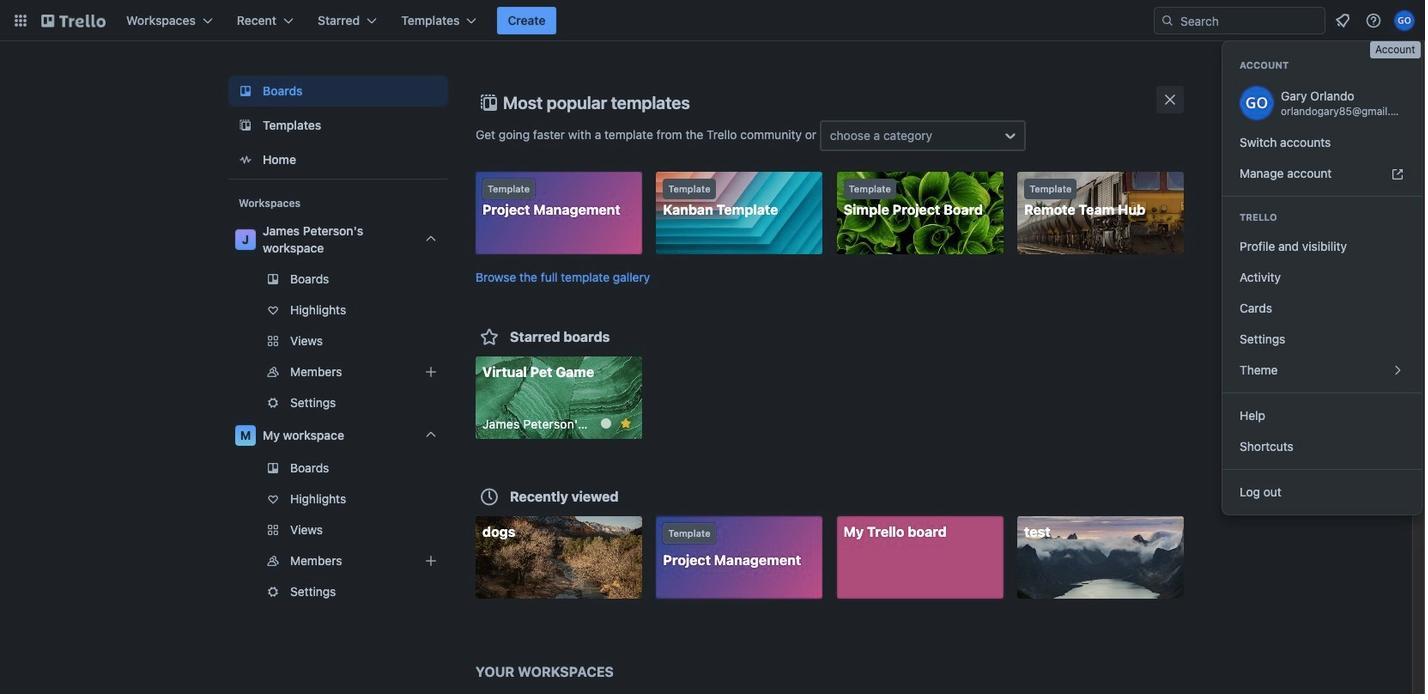 Task type: vqa. For each thing, say whether or not it's contained in the screenshot.
the bottom this
no



Task type: describe. For each thing, give the bounding box(es) containing it.
home image
[[235, 149, 256, 170]]

gary orlando (garyorlando) image inside primary element
[[1395, 10, 1416, 31]]

open information menu image
[[1366, 12, 1383, 29]]

2 add image from the top
[[421, 551, 441, 571]]

0 notifications image
[[1333, 10, 1354, 31]]

search image
[[1161, 14, 1175, 27]]

click to unstar this board. it will be removed from your starred list. image
[[618, 415, 634, 431]]

1 add image from the top
[[421, 362, 441, 382]]



Task type: locate. For each thing, give the bounding box(es) containing it.
gary orlando (garyorlando) image down "search" field
[[1240, 86, 1275, 120]]

1 horizontal spatial gary orlando (garyorlando) image
[[1395, 10, 1416, 31]]

gary orlando (garyorlando) image right open information menu icon at the right of the page
[[1395, 10, 1416, 31]]

0 vertical spatial gary orlando (garyorlando) image
[[1395, 10, 1416, 31]]

board image
[[235, 81, 256, 101]]

add image
[[421, 362, 441, 382], [421, 551, 441, 571]]

gary orlando (garyorlando) image
[[1395, 10, 1416, 31], [1240, 86, 1275, 120]]

tooltip
[[1371, 41, 1421, 58]]

1 vertical spatial gary orlando (garyorlando) image
[[1240, 86, 1275, 120]]

back to home image
[[41, 7, 106, 34]]

Search field
[[1175, 9, 1325, 33]]

0 vertical spatial add image
[[421, 362, 441, 382]]

1 vertical spatial add image
[[421, 551, 441, 571]]

there is new activity on this board. image
[[601, 418, 611, 428]]

0 horizontal spatial gary orlando (garyorlando) image
[[1240, 86, 1275, 120]]

template board image
[[235, 115, 256, 136]]

primary element
[[0, 0, 1426, 41]]



